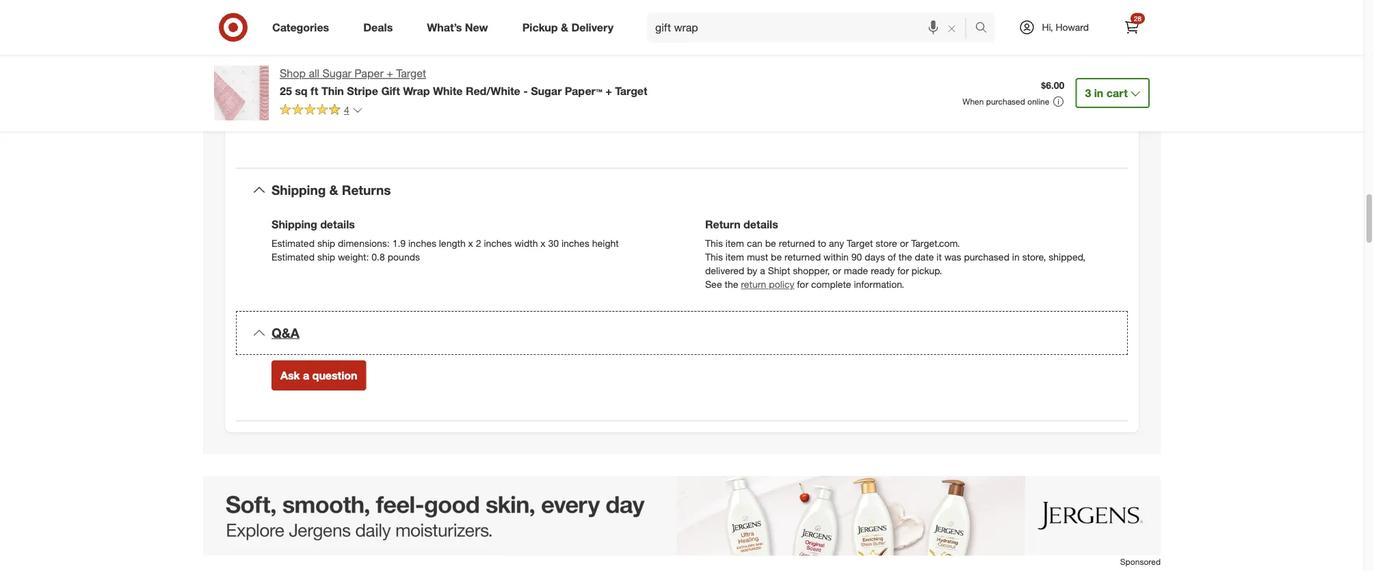 Task type: vqa. For each thing, say whether or not it's contained in the screenshot.
rightmost for
yes



Task type: locate. For each thing, give the bounding box(es) containing it.
q&a button
[[236, 311, 1128, 355]]

x
[[468, 237, 473, 249], [541, 237, 546, 249]]

pickup.
[[912, 265, 942, 277]]

a right ask
[[303, 369, 309, 382]]

4 link
[[280, 103, 363, 119]]

2 this from the top
[[705, 251, 723, 263]]

a right by
[[760, 265, 765, 277]]

purchased right when
[[986, 96, 1025, 107]]

estimated
[[272, 237, 315, 249], [272, 251, 315, 263]]

item left can
[[726, 237, 744, 249]]

details
[[320, 218, 355, 231], [744, 218, 778, 231]]

2 estimated from the top
[[272, 251, 315, 263]]

1 horizontal spatial details
[[744, 218, 778, 231]]

or
[[900, 237, 909, 249], [833, 265, 841, 277]]

2 shipping from the top
[[272, 218, 317, 231]]

0 horizontal spatial the
[[725, 278, 738, 290]]

0 horizontal spatial x
[[468, 237, 473, 249]]

1 vertical spatial this
[[705, 251, 723, 263]]

1 horizontal spatial in
[[1094, 86, 1104, 100]]

image of 25 sq ft thin stripe gift wrap white red/white - sugar paper™ + target image
[[214, 66, 269, 120]]

shop all sugar paper + target 25 sq ft thin stripe gift wrap white red/white - sugar paper™ + target
[[280, 67, 648, 97]]

be up shipt
[[771, 251, 782, 263]]

returned
[[779, 237, 815, 249], [785, 251, 821, 263]]

1.9
[[392, 237, 406, 249]]

shopper,
[[793, 265, 830, 277]]

search button
[[969, 12, 1002, 45]]

1 horizontal spatial or
[[900, 237, 909, 249]]

this up the delivered in the top of the page
[[705, 251, 723, 263]]

inches right 2
[[484, 237, 512, 249]]

paper
[[355, 67, 384, 80]]

the
[[899, 251, 912, 263], [725, 278, 738, 290]]

pickup & delivery link
[[511, 12, 631, 42]]

0 vertical spatial returned
[[779, 237, 815, 249]]

details up can
[[744, 218, 778, 231]]

1 vertical spatial estimated
[[272, 251, 315, 263]]

What can we help you find? suggestions appear below search field
[[647, 12, 978, 42]]

1 vertical spatial a
[[303, 369, 309, 382]]

1 vertical spatial purchased
[[964, 251, 1010, 263]]

2 horizontal spatial inches
[[562, 237, 590, 249]]

purchased right the was
[[964, 251, 1010, 263]]

0 vertical spatial &
[[561, 21, 568, 34]]

the down the delivered in the top of the page
[[725, 278, 738, 290]]

shipping left returns
[[272, 182, 326, 198]]

all
[[309, 67, 319, 80]]

for right ready at the right of page
[[898, 265, 909, 277]]

details inside return details this item can be returned to any target store or target.com. this item must be returned within 90 days of the date it was purchased in store, shipped, delivered by a shipt shopper, or made ready for pickup. see the return policy for complete information.
[[744, 218, 778, 231]]

3 in cart
[[1085, 86, 1128, 100]]

0 horizontal spatial &
[[329, 182, 338, 198]]

for
[[898, 265, 909, 277], [797, 278, 809, 290]]

see
[[705, 278, 722, 290]]

1 x from the left
[[468, 237, 473, 249]]

q&a
[[272, 325, 299, 341]]

1 details from the left
[[320, 218, 355, 231]]

item up the delivered in the top of the page
[[726, 251, 744, 263]]

1 vertical spatial shipping
[[272, 218, 317, 231]]

sq
[[295, 84, 308, 97]]

stripe
[[347, 84, 378, 97]]

0 vertical spatial shipping
[[272, 182, 326, 198]]

0 vertical spatial the
[[899, 251, 912, 263]]

in right 3
[[1094, 86, 1104, 100]]

shipping & returns button
[[236, 168, 1128, 212]]

& for pickup
[[561, 21, 568, 34]]

paper™
[[565, 84, 603, 97]]

1 shipping from the top
[[272, 182, 326, 198]]

by
[[747, 265, 757, 277]]

& inside 'link'
[[561, 21, 568, 34]]

in
[[1094, 86, 1104, 100], [1012, 251, 1020, 263]]

1 vertical spatial ship
[[317, 251, 335, 263]]

for down shopper,
[[797, 278, 809, 290]]

0 vertical spatial ship
[[317, 237, 335, 249]]

this
[[705, 237, 723, 249], [705, 251, 723, 263]]

& for shipping
[[329, 182, 338, 198]]

inches right 30
[[562, 237, 590, 249]]

estimated down shipping & returns
[[272, 237, 315, 249]]

details for shipping
[[320, 218, 355, 231]]

0 vertical spatial in
[[1094, 86, 1104, 100]]

&
[[561, 21, 568, 34], [329, 182, 338, 198]]

2 details from the left
[[744, 218, 778, 231]]

or down within
[[833, 265, 841, 277]]

gift
[[381, 84, 400, 97]]

target up wrap
[[396, 67, 426, 80]]

3 inches from the left
[[562, 237, 590, 249]]

purchased
[[986, 96, 1025, 107], [964, 251, 1010, 263]]

made
[[844, 265, 868, 277]]

or right store
[[900, 237, 909, 249]]

date
[[915, 251, 934, 263]]

1 horizontal spatial &
[[561, 21, 568, 34]]

details up dimensions:
[[320, 218, 355, 231]]

1 vertical spatial sugar
[[531, 84, 562, 97]]

sugar up 'thin'
[[323, 67, 352, 80]]

sugar
[[323, 67, 352, 80], [531, 84, 562, 97]]

target right the paper™
[[615, 84, 648, 97]]

0 horizontal spatial +
[[387, 67, 393, 80]]

complete
[[811, 278, 851, 290]]

a inside return details this item can be returned to any target store or target.com. this item must be returned within 90 days of the date it was purchased in store, shipped, delivered by a shipt shopper, or made ready for pickup. see the return policy for complete information.
[[760, 265, 765, 277]]

thin
[[321, 84, 344, 97]]

pickup & delivery
[[522, 21, 614, 34]]

0 horizontal spatial for
[[797, 278, 809, 290]]

ship
[[317, 237, 335, 249], [317, 251, 335, 263]]

2 vertical spatial target
[[847, 237, 873, 249]]

+ up gift
[[387, 67, 393, 80]]

shipping inside shipping details estimated ship dimensions: 1.9 inches length x 2 inches width x 30 inches height estimated ship weight: 0.8 pounds
[[272, 218, 317, 231]]

+ right the paper™
[[606, 84, 612, 97]]

shipped,
[[1049, 251, 1086, 263]]

shipping
[[272, 182, 326, 198], [272, 218, 317, 231]]

shipping inside dropdown button
[[272, 182, 326, 198]]

x left 30
[[541, 237, 546, 249]]

ask a question button
[[272, 361, 366, 391]]

be right can
[[765, 237, 776, 249]]

4
[[344, 104, 349, 116]]

be
[[765, 237, 776, 249], [771, 251, 782, 263]]

1 horizontal spatial target
[[615, 84, 648, 97]]

sugar right -
[[531, 84, 562, 97]]

returns
[[342, 182, 391, 198]]

1 vertical spatial in
[[1012, 251, 1020, 263]]

question
[[312, 369, 357, 382]]

+
[[387, 67, 393, 80], [606, 84, 612, 97]]

categories
[[272, 21, 329, 34]]

target up 90 on the top of the page
[[847, 237, 873, 249]]

2 horizontal spatial target
[[847, 237, 873, 249]]

1 horizontal spatial sugar
[[531, 84, 562, 97]]

0 horizontal spatial in
[[1012, 251, 1020, 263]]

2 x from the left
[[541, 237, 546, 249]]

the right of
[[899, 251, 912, 263]]

0 horizontal spatial details
[[320, 218, 355, 231]]

0 horizontal spatial inches
[[408, 237, 436, 249]]

0 vertical spatial this
[[705, 237, 723, 249]]

what's new link
[[415, 12, 505, 42]]

3
[[1085, 86, 1091, 100]]

& inside dropdown button
[[329, 182, 338, 198]]

ship left dimensions:
[[317, 237, 335, 249]]

1 vertical spatial the
[[725, 278, 738, 290]]

details for return
[[744, 218, 778, 231]]

1 vertical spatial item
[[726, 251, 744, 263]]

1 vertical spatial for
[[797, 278, 809, 290]]

estimated left the weight:
[[272, 251, 315, 263]]

returned left to at the top right of the page
[[779, 237, 815, 249]]

0 vertical spatial estimated
[[272, 237, 315, 249]]

0 horizontal spatial or
[[833, 265, 841, 277]]

ship left the weight:
[[317, 251, 335, 263]]

1 horizontal spatial x
[[541, 237, 546, 249]]

1 this from the top
[[705, 237, 723, 249]]

pounds
[[388, 251, 420, 263]]

item
[[726, 237, 744, 249], [726, 251, 744, 263]]

details inside shipping details estimated ship dimensions: 1.9 inches length x 2 inches width x 30 inches height estimated ship weight: 0.8 pounds
[[320, 218, 355, 231]]

0 horizontal spatial a
[[303, 369, 309, 382]]

& left returns
[[329, 182, 338, 198]]

0 vertical spatial a
[[760, 265, 765, 277]]

a inside button
[[303, 369, 309, 382]]

this down return
[[705, 237, 723, 249]]

delivered
[[705, 265, 745, 277]]

1 vertical spatial &
[[329, 182, 338, 198]]

1 horizontal spatial a
[[760, 265, 765, 277]]

1 horizontal spatial inches
[[484, 237, 512, 249]]

0 vertical spatial for
[[898, 265, 909, 277]]

0 vertical spatial item
[[726, 237, 744, 249]]

0 vertical spatial +
[[387, 67, 393, 80]]

0 vertical spatial sugar
[[323, 67, 352, 80]]

it
[[937, 251, 942, 263]]

hi,
[[1042, 21, 1053, 33]]

days
[[865, 251, 885, 263]]

target
[[396, 67, 426, 80], [615, 84, 648, 97], [847, 237, 873, 249]]

inches up "pounds"
[[408, 237, 436, 249]]

& right pickup
[[561, 21, 568, 34]]

must
[[747, 251, 768, 263]]

returned up shopper,
[[785, 251, 821, 263]]

1 vertical spatial +
[[606, 84, 612, 97]]

a
[[760, 265, 765, 277], [303, 369, 309, 382]]

3 in cart for 25 sq ft thin stripe gift wrap white red/white - sugar paper™ + target element
[[1085, 86, 1128, 100]]

shipping for shipping & returns
[[272, 182, 326, 198]]

in left store,
[[1012, 251, 1020, 263]]

x left 2
[[468, 237, 473, 249]]

2 inches from the left
[[484, 237, 512, 249]]

0 vertical spatial target
[[396, 67, 426, 80]]

shipping down shipping & returns
[[272, 218, 317, 231]]



Task type: describe. For each thing, give the bounding box(es) containing it.
search
[[969, 22, 1002, 35]]

can
[[747, 237, 763, 249]]

2 item from the top
[[726, 251, 744, 263]]

ft
[[311, 84, 318, 97]]

$6.00
[[1041, 79, 1065, 91]]

0.8
[[372, 251, 385, 263]]

1 vertical spatial target
[[615, 84, 648, 97]]

ask a question
[[280, 369, 357, 382]]

1 vertical spatial or
[[833, 265, 841, 277]]

1 item from the top
[[726, 237, 744, 249]]

28
[[1134, 14, 1142, 23]]

purchased inside return details this item can be returned to any target store or target.com. this item must be returned within 90 days of the date it was purchased in store, shipped, delivered by a shipt shopper, or made ready for pickup. see the return policy for complete information.
[[964, 251, 1010, 263]]

30
[[548, 237, 559, 249]]

when
[[963, 96, 984, 107]]

of
[[888, 251, 896, 263]]

advertisement region
[[203, 476, 1161, 556]]

when purchased online
[[963, 96, 1050, 107]]

target inside return details this item can be returned to any target store or target.com. this item must be returned within 90 days of the date it was purchased in store, shipped, delivered by a shipt shopper, or made ready for pickup. see the return policy for complete information.
[[847, 237, 873, 249]]

cart
[[1107, 86, 1128, 100]]

ready
[[871, 265, 895, 277]]

deals link
[[352, 12, 410, 42]]

return
[[741, 278, 766, 290]]

what's new
[[427, 21, 488, 34]]

0 vertical spatial or
[[900, 237, 909, 249]]

shop
[[280, 67, 306, 80]]

1 horizontal spatial the
[[899, 251, 912, 263]]

dimensions:
[[338, 237, 390, 249]]

shipping details estimated ship dimensions: 1.9 inches length x 2 inches width x 30 inches height estimated ship weight: 0.8 pounds
[[272, 218, 619, 263]]

weight:
[[338, 251, 369, 263]]

wrap
[[403, 84, 430, 97]]

1 inches from the left
[[408, 237, 436, 249]]

return
[[705, 218, 741, 231]]

0 horizontal spatial target
[[396, 67, 426, 80]]

any
[[829, 237, 844, 249]]

0 horizontal spatial sugar
[[323, 67, 352, 80]]

categories link
[[261, 12, 346, 42]]

new
[[465, 21, 488, 34]]

to
[[818, 237, 826, 249]]

in inside return details this item can be returned to any target store or target.com. this item must be returned within 90 days of the date it was purchased in store, shipped, delivered by a shipt shopper, or made ready for pickup. see the return policy for complete information.
[[1012, 251, 1020, 263]]

-
[[523, 84, 528, 97]]

width
[[515, 237, 538, 249]]

28 link
[[1117, 12, 1147, 42]]

shipping for shipping details estimated ship dimensions: 1.9 inches length x 2 inches width x 30 inches height estimated ship weight: 0.8 pounds
[[272, 218, 317, 231]]

0 vertical spatial be
[[765, 237, 776, 249]]

deals
[[363, 21, 393, 34]]

was
[[944, 251, 961, 263]]

length
[[439, 237, 466, 249]]

store
[[876, 237, 897, 249]]

shipt
[[768, 265, 790, 277]]

howard
[[1056, 21, 1089, 33]]

90
[[851, 251, 862, 263]]

1 vertical spatial returned
[[785, 251, 821, 263]]

store,
[[1022, 251, 1046, 263]]

2 ship from the top
[[317, 251, 335, 263]]

within
[[824, 251, 849, 263]]

ask
[[280, 369, 300, 382]]

0 vertical spatial purchased
[[986, 96, 1025, 107]]

what's
[[427, 21, 462, 34]]

sponsored
[[1120, 557, 1161, 567]]

sponsored region
[[203, 476, 1161, 571]]

2
[[476, 237, 481, 249]]

red/white
[[466, 84, 520, 97]]

shipping & returns
[[272, 182, 391, 198]]

1 vertical spatial be
[[771, 251, 782, 263]]

return details this item can be returned to any target store or target.com. this item must be returned within 90 days of the date it was purchased in store, shipped, delivered by a shipt shopper, or made ready for pickup. see the return policy for complete information.
[[705, 218, 1086, 290]]

height
[[592, 237, 619, 249]]

information.
[[854, 278, 904, 290]]

1 estimated from the top
[[272, 237, 315, 249]]

target.com.
[[911, 237, 960, 249]]

1 horizontal spatial for
[[898, 265, 909, 277]]

1 horizontal spatial +
[[606, 84, 612, 97]]

online
[[1028, 96, 1050, 107]]

hi, howard
[[1042, 21, 1089, 33]]

return policy link
[[741, 278, 794, 290]]

delivery
[[571, 21, 614, 34]]

white
[[433, 84, 463, 97]]

policy
[[769, 278, 794, 290]]

pickup
[[522, 21, 558, 34]]

25
[[280, 84, 292, 97]]

1 ship from the top
[[317, 237, 335, 249]]



